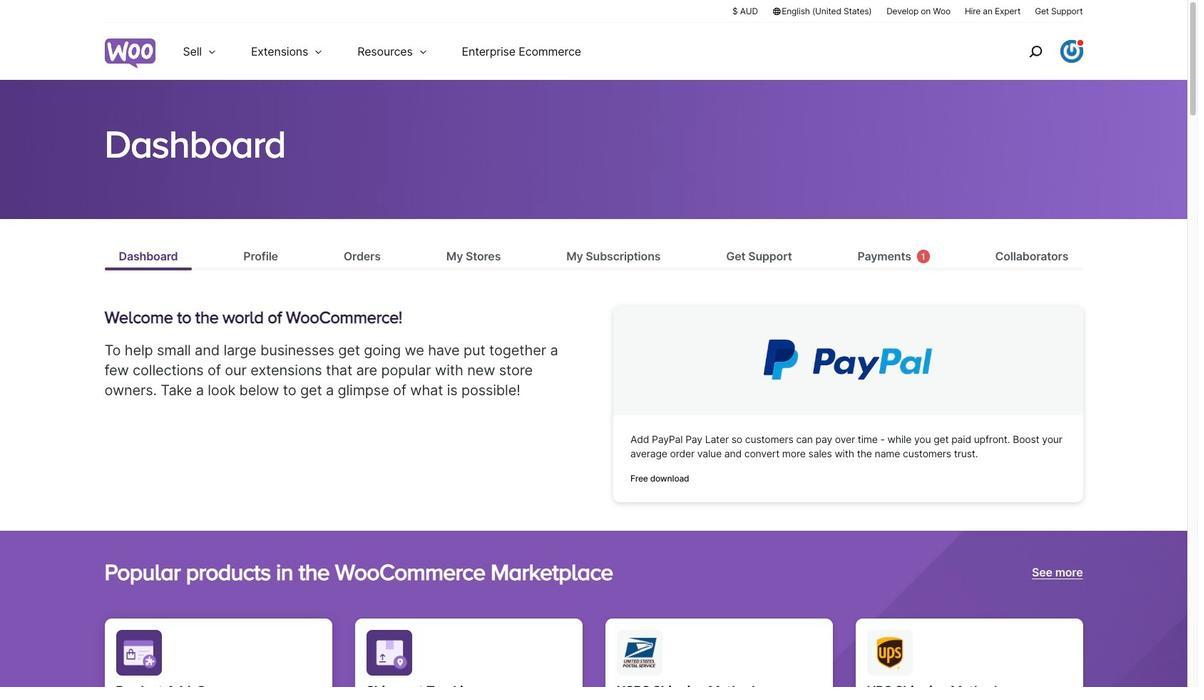 Task type: locate. For each thing, give the bounding box(es) containing it.
search image
[[1024, 40, 1047, 63]]

open account menu image
[[1061, 40, 1083, 63]]



Task type: describe. For each thing, give the bounding box(es) containing it.
service navigation menu element
[[998, 28, 1083, 75]]



Task type: vqa. For each thing, say whether or not it's contained in the screenshot.
Search icon
yes



